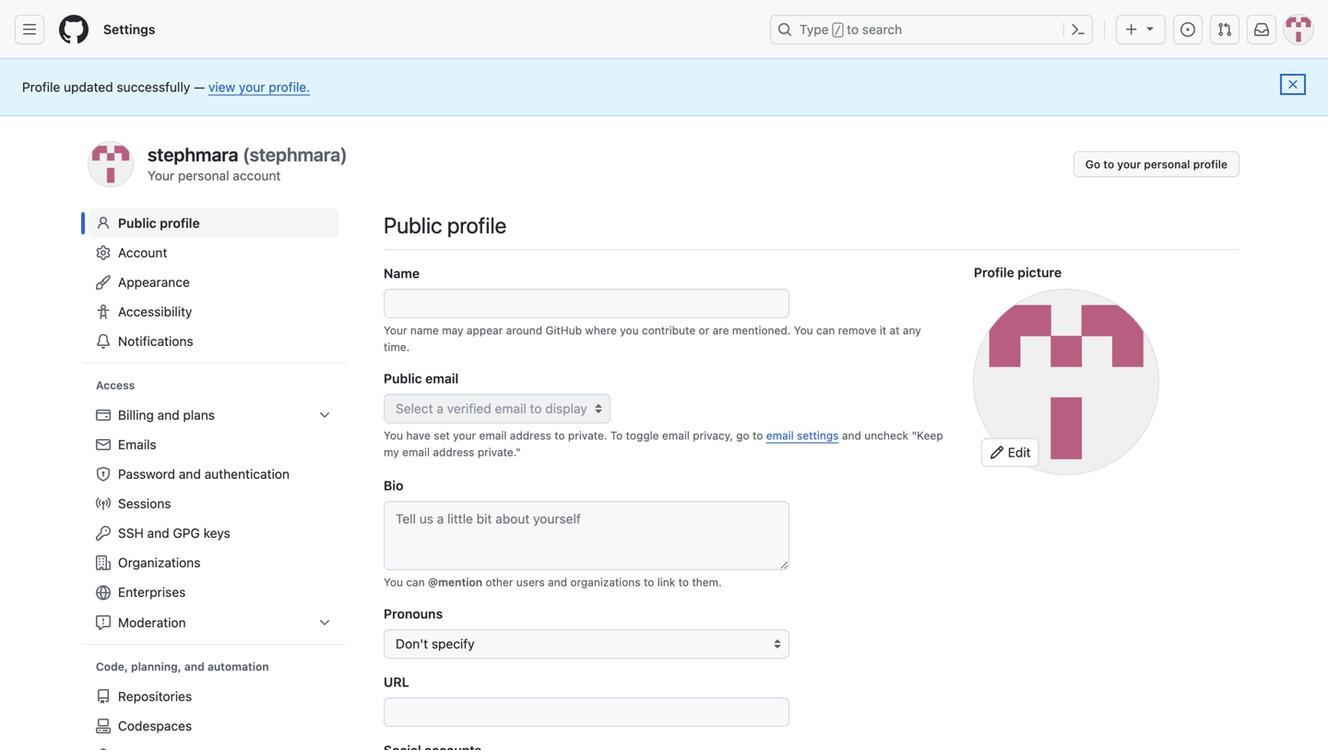 Task type: locate. For each thing, give the bounding box(es) containing it.
public profile
[[384, 212, 507, 238], [118, 215, 200, 231]]

ssh and gpg keys
[[118, 525, 230, 541]]

sessions
[[118, 496, 171, 511]]

billing and plans button
[[89, 400, 340, 430]]

go
[[1086, 158, 1101, 171]]

to
[[611, 429, 623, 442]]

1 horizontal spatial address
[[510, 429, 552, 442]]

profile
[[22, 79, 60, 95], [974, 265, 1015, 280]]

email down have
[[402, 446, 430, 459]]

your right view
[[239, 79, 265, 95]]

private."
[[478, 446, 521, 459]]

codespaces link
[[89, 711, 340, 741]]

package image
[[96, 748, 111, 750]]

your right go
[[1118, 158, 1141, 171]]

to left link
[[644, 576, 654, 589]]

0 horizontal spatial your
[[148, 168, 175, 183]]

2 horizontal spatial your
[[1118, 158, 1141, 171]]

1 vertical spatial your
[[384, 324, 407, 337]]

1 vertical spatial profile
[[974, 265, 1015, 280]]

search
[[862, 22, 902, 37]]

you for bio
[[384, 576, 403, 589]]

billing
[[118, 407, 154, 423]]

and inside dropdown button
[[157, 407, 180, 423]]

address
[[510, 429, 552, 442], [433, 446, 475, 459]]

public profile up account
[[118, 215, 200, 231]]

email
[[426, 371, 459, 386], [479, 429, 507, 442], [662, 429, 690, 442], [766, 429, 794, 442], [402, 446, 430, 459]]

link
[[658, 576, 676, 589]]

emails
[[118, 437, 157, 452]]

2 horizontal spatial profile
[[1194, 158, 1228, 171]]

your
[[148, 168, 175, 183], [384, 324, 407, 337]]

address for private."
[[433, 446, 475, 459]]

personal
[[1144, 158, 1191, 171], [178, 168, 229, 183]]

your up time.
[[384, 324, 407, 337]]

to right /
[[847, 22, 859, 37]]

0 horizontal spatial public profile
[[118, 215, 200, 231]]

0 horizontal spatial profile
[[160, 215, 200, 231]]

mail image
[[96, 437, 111, 452]]

1 horizontal spatial your
[[453, 429, 476, 442]]

you inside your name may appear around github where you contribute or are mentioned.                     you can remove it at any time.
[[794, 324, 813, 337]]

updated
[[64, 79, 113, 95]]

accessibility
[[118, 304, 192, 319]]

personal down "stephmara"
[[178, 168, 229, 183]]

and
[[157, 407, 180, 423], [842, 429, 862, 442], [179, 466, 201, 482], [147, 525, 169, 541], [548, 576, 567, 589], [184, 660, 205, 673]]

to right link
[[679, 576, 689, 589]]

public up name
[[384, 212, 442, 238]]

profile
[[1194, 158, 1228, 171], [447, 212, 507, 238], [160, 215, 200, 231]]

your
[[239, 79, 265, 95], [1118, 158, 1141, 171], [453, 429, 476, 442]]

profile left 'picture'
[[974, 265, 1015, 280]]

pencil image
[[990, 445, 1005, 460]]

0 vertical spatial you
[[794, 324, 813, 337]]

1 vertical spatial address
[[433, 446, 475, 459]]

0 vertical spatial profile
[[22, 79, 60, 95]]

repo image
[[96, 689, 111, 704]]

personal inside stephmara (stephmara) your personal account
[[178, 168, 229, 183]]

planning,
[[131, 660, 181, 673]]

0 horizontal spatial can
[[406, 576, 425, 589]]

and right ssh at the left of page
[[147, 525, 169, 541]]

personal for to
[[1144, 158, 1191, 171]]

shield lock image
[[96, 467, 111, 482]]

appearance link
[[89, 268, 340, 297]]

1 horizontal spatial personal
[[1144, 158, 1191, 171]]

your down "stephmara"
[[148, 168, 175, 183]]

have
[[406, 429, 431, 442]]

command palette image
[[1071, 22, 1086, 37]]

accessibility image
[[96, 304, 111, 319]]

URL text field
[[384, 697, 790, 727]]

bell image
[[96, 334, 111, 349]]

you right mentioned.
[[794, 324, 813, 337]]

0 vertical spatial your
[[148, 168, 175, 183]]

address inside and uncheck "keep my email address private."
[[433, 446, 475, 459]]

person image
[[96, 216, 111, 231]]

and inside and uncheck "keep my email address private."
[[842, 429, 862, 442]]

0 horizontal spatial address
[[433, 446, 475, 459]]

appear
[[467, 324, 503, 337]]

organizations
[[571, 576, 641, 589]]

emails link
[[89, 430, 340, 459]]

plus image
[[1125, 22, 1139, 37]]

appearance
[[118, 274, 190, 290]]

you up pronouns
[[384, 576, 403, 589]]

sessions link
[[89, 489, 340, 518]]

enterprises
[[118, 584, 186, 600]]

1 horizontal spatial your
[[384, 324, 407, 337]]

type
[[800, 22, 829, 37]]

plans
[[183, 407, 215, 423]]

0 vertical spatial your
[[239, 79, 265, 95]]

automation
[[208, 660, 269, 673]]

notifications
[[118, 334, 193, 349]]

(stephmara)
[[243, 143, 347, 165]]

account
[[118, 245, 167, 260]]

you for public email
[[384, 429, 403, 442]]

to right "go"
[[753, 429, 763, 442]]

uncheck
[[865, 429, 909, 442]]

@mention
[[428, 576, 483, 589]]

can up pronouns
[[406, 576, 425, 589]]

personal right go
[[1144, 158, 1191, 171]]

0 horizontal spatial personal
[[178, 168, 229, 183]]

bio
[[384, 478, 404, 493]]

billing and plans
[[118, 407, 215, 423]]

2 vertical spatial your
[[453, 429, 476, 442]]

git pull request image
[[1218, 22, 1233, 37]]

0 horizontal spatial profile
[[22, 79, 60, 95]]

profile left updated
[[22, 79, 60, 95]]

public profile up name
[[384, 212, 507, 238]]

organizations
[[118, 555, 201, 570]]

1 horizontal spatial can
[[817, 324, 835, 337]]

organizations link
[[89, 548, 340, 578]]

public
[[384, 212, 442, 238], [118, 215, 156, 231], [384, 371, 422, 386]]

profile for profile updated successfully       — view your profile.
[[22, 79, 60, 95]]

address for to
[[510, 429, 552, 442]]

password
[[118, 466, 175, 482]]

and left plans
[[157, 407, 180, 423]]

keys
[[203, 525, 230, 541]]

and right settings
[[842, 429, 862, 442]]

you up my
[[384, 429, 403, 442]]

to right go
[[1104, 158, 1115, 171]]

edit button
[[974, 290, 1240, 474]]

0 vertical spatial can
[[817, 324, 835, 337]]

them.
[[692, 576, 722, 589]]

1 vertical spatial you
[[384, 429, 403, 442]]

to
[[847, 22, 859, 37], [1104, 158, 1115, 171], [555, 429, 565, 442], [753, 429, 763, 442], [644, 576, 654, 589], [679, 576, 689, 589]]

1 vertical spatial can
[[406, 576, 425, 589]]

profile.
[[269, 79, 310, 95]]

at
[[890, 324, 900, 337]]

public email
[[384, 371, 459, 386]]

0 horizontal spatial your
[[239, 79, 265, 95]]

can
[[817, 324, 835, 337], [406, 576, 425, 589]]

issue opened image
[[1181, 22, 1196, 37]]

and down emails link
[[179, 466, 201, 482]]

around
[[506, 324, 543, 337]]

address down set
[[433, 446, 475, 459]]

1 horizontal spatial public profile
[[384, 212, 507, 238]]

0 vertical spatial address
[[510, 429, 552, 442]]

key image
[[96, 526, 111, 541]]

can left remove
[[817, 324, 835, 337]]

enterprises link
[[89, 578, 340, 608]]

your right set
[[453, 429, 476, 442]]

personal for (stephmara)
[[178, 168, 229, 183]]

2 vertical spatial you
[[384, 576, 403, 589]]

Name text field
[[384, 289, 790, 318]]

address up private."
[[510, 429, 552, 442]]

alert
[[22, 77, 1306, 97]]

type / to search
[[800, 22, 902, 37]]

view
[[208, 79, 235, 95]]

password and authentication
[[118, 466, 290, 482]]

url
[[384, 674, 409, 690]]

alert containing profile updated successfully       —
[[22, 77, 1306, 97]]

1 horizontal spatial profile
[[974, 265, 1015, 280]]



Task type: vqa. For each thing, say whether or not it's contained in the screenshot.
privacy,
yes



Task type: describe. For each thing, give the bounding box(es) containing it.
email settings link
[[766, 429, 839, 442]]

paintbrush image
[[96, 275, 111, 290]]

public profile link
[[89, 209, 340, 238]]

where
[[585, 324, 617, 337]]

github
[[546, 324, 582, 337]]

your inside stephmara (stephmara) your personal account
[[148, 168, 175, 183]]

public down time.
[[384, 371, 422, 386]]

stephmara (stephmara) your personal account
[[148, 143, 347, 183]]

name
[[384, 266, 420, 281]]

broadcast image
[[96, 496, 111, 511]]

profile updated successfully       — view your profile.
[[22, 79, 310, 95]]

code, planning, and automation list
[[89, 682, 340, 750]]

private.
[[568, 429, 607, 442]]

/
[[835, 24, 841, 37]]

homepage image
[[59, 15, 89, 44]]

1 horizontal spatial profile
[[447, 212, 507, 238]]

mentioned.
[[732, 324, 791, 337]]

repositories link
[[89, 682, 340, 711]]

or
[[699, 324, 710, 337]]

users
[[516, 576, 545, 589]]

account link
[[89, 238, 340, 268]]

your inside alert
[[239, 79, 265, 95]]

and uncheck "keep my email address private."
[[384, 429, 943, 459]]

to left private.
[[555, 429, 565, 442]]

account
[[233, 168, 281, 183]]

name
[[410, 324, 439, 337]]

email right toggle
[[662, 429, 690, 442]]

1 vertical spatial your
[[1118, 158, 1141, 171]]

moderation button
[[89, 608, 340, 638]]

pronouns
[[384, 606, 443, 621]]

globe image
[[96, 585, 111, 600]]

organization image
[[96, 555, 111, 570]]

your name may appear around github where you contribute or are mentioned.                     you can remove it at any time.
[[384, 324, 921, 353]]

gear image
[[96, 245, 111, 260]]

profile picture
[[974, 265, 1062, 280]]

settings link
[[96, 15, 163, 44]]

code,
[[96, 660, 128, 673]]

successfully
[[117, 79, 190, 95]]

view your profile. link
[[208, 79, 310, 95]]

can inside your name may appear around github where you contribute or are mentioned.                     you can remove it at any time.
[[817, 324, 835, 337]]

code, planning, and automation
[[96, 660, 269, 673]]

email right "go"
[[766, 429, 794, 442]]

edit
[[1005, 445, 1031, 460]]

you
[[620, 324, 639, 337]]

moderation
[[118, 615, 186, 630]]

settings
[[103, 22, 155, 37]]

ssh
[[118, 525, 144, 541]]

are
[[713, 324, 729, 337]]

email down may
[[426, 371, 459, 386]]

toggle
[[626, 429, 659, 442]]

gpg
[[173, 525, 200, 541]]

it
[[880, 324, 887, 337]]

notifications link
[[89, 327, 340, 356]]

dismiss this message image
[[1286, 77, 1301, 92]]

may
[[442, 324, 464, 337]]

triangle down image
[[1143, 21, 1158, 36]]

"keep
[[912, 429, 943, 442]]

settings
[[797, 429, 839, 442]]

accessibility link
[[89, 297, 340, 327]]

access
[[96, 379, 135, 392]]

remove
[[838, 324, 877, 337]]

email up private."
[[479, 429, 507, 442]]

set
[[434, 429, 450, 442]]

and right users
[[548, 576, 567, 589]]

my
[[384, 446, 399, 459]]

and up the "repositories" link
[[184, 660, 205, 673]]

codespaces
[[118, 718, 192, 733]]

email inside and uncheck "keep my email address private."
[[402, 446, 430, 459]]

you can @mention other users and                     organizations to link to them.
[[384, 576, 722, 589]]

profile for profile picture
[[974, 265, 1015, 280]]

your inside your name may appear around github where you contribute or are mentioned.                     you can remove it at any time.
[[384, 324, 407, 337]]

go to your personal profile link
[[1074, 151, 1240, 177]]

password and authentication link
[[89, 459, 340, 489]]

access list
[[89, 400, 340, 638]]

picture
[[1018, 265, 1062, 280]]

go to your personal profile
[[1086, 158, 1228, 171]]

contribute
[[642, 324, 696, 337]]

privacy,
[[693, 429, 733, 442]]

@stephmara image
[[89, 142, 133, 186]]

codespaces image
[[96, 719, 111, 733]]

you have set your email address to private. to toggle email privacy,                       go to email settings
[[384, 429, 839, 442]]

public up account
[[118, 215, 156, 231]]

to inside go to your personal profile link
[[1104, 158, 1115, 171]]

@stephmara image
[[974, 290, 1159, 474]]

ssh and gpg keys link
[[89, 518, 340, 548]]

Bio text field
[[384, 501, 790, 570]]

any
[[903, 324, 921, 337]]

authentication
[[204, 466, 290, 482]]

other
[[486, 576, 513, 589]]

notifications image
[[1255, 22, 1269, 37]]

stephmara
[[148, 143, 238, 165]]



